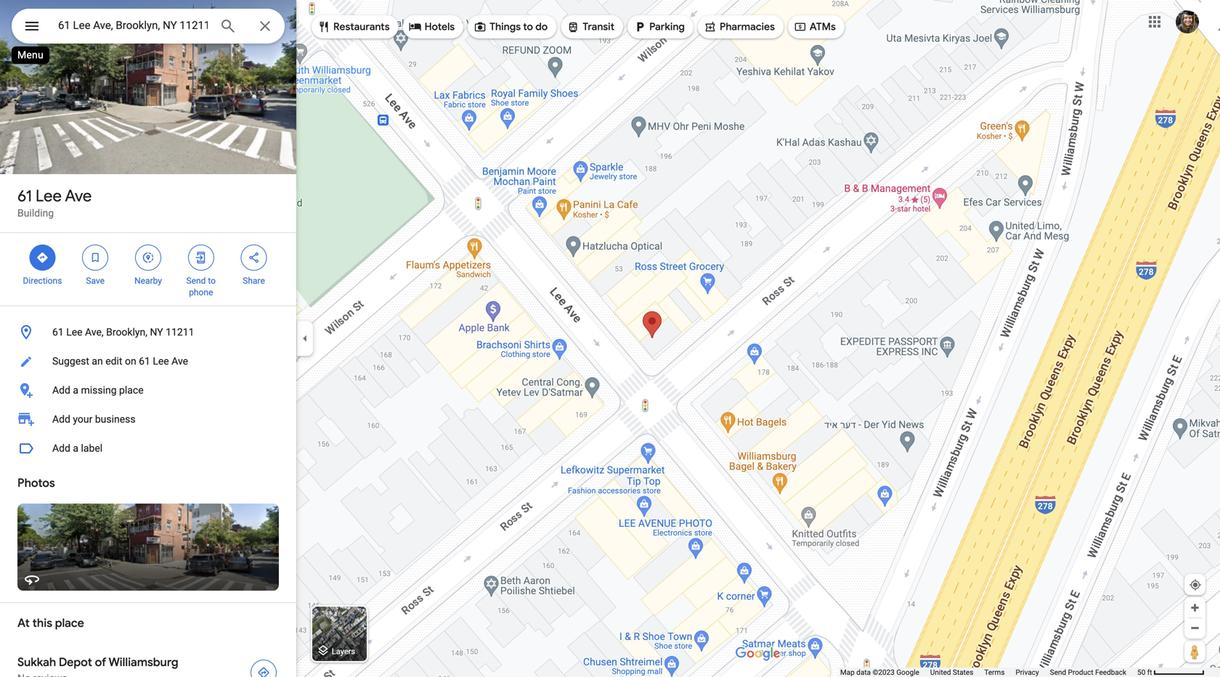 Task type: vqa. For each thing, say whether or not it's contained in the screenshot.
Directions Image
yes



Task type: locate. For each thing, give the bounding box(es) containing it.
2 horizontal spatial lee
[[153, 356, 169, 368]]

61 right on
[[139, 356, 150, 368]]

your
[[73, 414, 93, 426]]

0 horizontal spatial to
[[208, 276, 216, 286]]

1 vertical spatial send
[[1050, 669, 1067, 678]]

None field
[[58, 17, 208, 34]]

2 add from the top
[[52, 414, 70, 426]]

none field inside 61 lee ave, brooklyn, ny 11211 field
[[58, 17, 208, 34]]

add down suggest
[[52, 385, 70, 397]]

0 horizontal spatial lee
[[36, 186, 62, 206]]


[[36, 250, 49, 266]]

place right this
[[55, 616, 84, 631]]

zoom out image
[[1190, 623, 1201, 634]]

1 vertical spatial ave
[[172, 356, 188, 368]]

place inside add a missing place button
[[119, 385, 144, 397]]

phone
[[189, 288, 213, 298]]

zoom in image
[[1190, 603, 1201, 614]]

label
[[81, 443, 103, 455]]

privacy
[[1016, 669, 1040, 678]]

united states
[[931, 669, 974, 678]]

1 vertical spatial 61
[[52, 327, 64, 339]]

send product feedback button
[[1050, 668, 1127, 678]]

add
[[52, 385, 70, 397], [52, 414, 70, 426], [52, 443, 70, 455]]

2 horizontal spatial 61
[[139, 356, 150, 368]]

1 vertical spatial lee
[[66, 327, 83, 339]]

send
[[186, 276, 206, 286], [1050, 669, 1067, 678]]

a left 'label'
[[73, 443, 78, 455]]

 button
[[12, 9, 52, 46]]

send inside send to phone
[[186, 276, 206, 286]]

pharmacies
[[720, 20, 775, 33]]

williamsburg
[[109, 656, 178, 671]]

lee inside '61 lee ave building'
[[36, 186, 62, 206]]

to
[[523, 20, 533, 33], [208, 276, 216, 286]]

3 add from the top
[[52, 443, 70, 455]]

lee inside button
[[153, 356, 169, 368]]

add left 'label'
[[52, 443, 70, 455]]

a left missing
[[73, 385, 78, 397]]

footer
[[841, 668, 1138, 678]]

61 up building
[[17, 186, 32, 206]]

2 vertical spatial add
[[52, 443, 70, 455]]

61 lee ave building
[[17, 186, 92, 219]]

on
[[125, 356, 136, 368]]

61 lee ave, brooklyn, ny 11211 button
[[0, 318, 296, 347]]

0 vertical spatial send
[[186, 276, 206, 286]]

ave up 
[[65, 186, 92, 206]]


[[23, 16, 41, 37]]


[[318, 19, 331, 35]]

map data ©2023 google
[[841, 669, 920, 678]]

50
[[1138, 669, 1146, 678]]

business
[[95, 414, 136, 426]]

send for send product feedback
[[1050, 669, 1067, 678]]

footer containing map data ©2023 google
[[841, 668, 1138, 678]]

0 horizontal spatial 61
[[17, 186, 32, 206]]

parking
[[650, 20, 685, 33]]

ave,
[[85, 327, 104, 339]]

add left the your
[[52, 414, 70, 426]]

2 vertical spatial 61
[[139, 356, 150, 368]]

at this place
[[17, 616, 84, 631]]

1 horizontal spatial lee
[[66, 327, 83, 339]]

lee down ny
[[153, 356, 169, 368]]

add a missing place
[[52, 385, 144, 397]]

suggest an edit on 61 lee ave button
[[0, 347, 296, 376]]

0 vertical spatial ave
[[65, 186, 92, 206]]

1 horizontal spatial to
[[523, 20, 533, 33]]

1 horizontal spatial place
[[119, 385, 144, 397]]

send up phone
[[186, 276, 206, 286]]

 things to do
[[474, 19, 548, 35]]

lee
[[36, 186, 62, 206], [66, 327, 83, 339], [153, 356, 169, 368]]

 hotels
[[409, 19, 455, 35]]

61 Lee Ave, Brooklyn, NY 11211 field
[[12, 9, 285, 44]]

lee up building
[[36, 186, 62, 206]]

place
[[119, 385, 144, 397], [55, 616, 84, 631]]

transit
[[583, 20, 615, 33]]

do
[[536, 20, 548, 33]]

collapse side panel image
[[297, 331, 313, 347]]

feedback
[[1096, 669, 1127, 678]]

add for add a label
[[52, 443, 70, 455]]

0 vertical spatial a
[[73, 385, 78, 397]]

to left the do
[[523, 20, 533, 33]]

ave down 11211
[[172, 356, 188, 368]]


[[409, 19, 422, 35]]

a
[[73, 385, 78, 397], [73, 443, 78, 455]]

to up phone
[[208, 276, 216, 286]]

11211
[[166, 327, 194, 339]]

nearby
[[134, 276, 162, 286]]

atms
[[810, 20, 836, 33]]

add your business link
[[0, 405, 296, 434]]


[[247, 250, 261, 266]]

61 inside '61 lee ave building'
[[17, 186, 32, 206]]

place down on
[[119, 385, 144, 397]]

0 vertical spatial lee
[[36, 186, 62, 206]]

things
[[490, 20, 521, 33]]

show your location image
[[1189, 579, 1202, 592]]

1 vertical spatial place
[[55, 616, 84, 631]]

sukkah
[[17, 656, 56, 671]]

united
[[931, 669, 951, 678]]

actions for 61 lee ave region
[[0, 233, 296, 306]]

2 a from the top
[[73, 443, 78, 455]]

ave
[[65, 186, 92, 206], [172, 356, 188, 368]]

1 vertical spatial a
[[73, 443, 78, 455]]

1 add from the top
[[52, 385, 70, 397]]

61 inside button
[[52, 327, 64, 339]]

suggest
[[52, 356, 89, 368]]

send left product at the bottom
[[1050, 669, 1067, 678]]

1 horizontal spatial ave
[[172, 356, 188, 368]]

0 horizontal spatial send
[[186, 276, 206, 286]]

0 vertical spatial place
[[119, 385, 144, 397]]

1 a from the top
[[73, 385, 78, 397]]


[[474, 19, 487, 35]]

0 vertical spatial add
[[52, 385, 70, 397]]

united states button
[[931, 668, 974, 678]]

61 up suggest
[[52, 327, 64, 339]]

1 horizontal spatial send
[[1050, 669, 1067, 678]]

0 vertical spatial 61
[[17, 186, 32, 206]]

1 vertical spatial add
[[52, 414, 70, 426]]

restaurants
[[333, 20, 390, 33]]

2 vertical spatial lee
[[153, 356, 169, 368]]

show street view coverage image
[[1185, 642, 1206, 663]]

save
[[86, 276, 105, 286]]


[[195, 250, 208, 266]]

a for missing
[[73, 385, 78, 397]]

lee inside button
[[66, 327, 83, 339]]

61
[[17, 186, 32, 206], [52, 327, 64, 339], [139, 356, 150, 368]]


[[634, 19, 647, 35]]

 parking
[[634, 19, 685, 35]]

states
[[953, 669, 974, 678]]

0 horizontal spatial ave
[[65, 186, 92, 206]]

lee for ave,
[[66, 327, 83, 339]]

add for add your business
[[52, 414, 70, 426]]


[[794, 19, 807, 35]]

lee left the ave,
[[66, 327, 83, 339]]

0 horizontal spatial place
[[55, 616, 84, 631]]

0 vertical spatial to
[[523, 20, 533, 33]]

send to phone
[[186, 276, 216, 298]]

1 horizontal spatial 61
[[52, 327, 64, 339]]


[[142, 250, 155, 266]]

send inside button
[[1050, 669, 1067, 678]]

1 vertical spatial to
[[208, 276, 216, 286]]



Task type: describe. For each thing, give the bounding box(es) containing it.
footer inside the google maps element
[[841, 668, 1138, 678]]


[[704, 19, 717, 35]]

©2023
[[873, 669, 895, 678]]

this
[[32, 616, 52, 631]]

edit
[[106, 356, 122, 368]]

 pharmacies
[[704, 19, 775, 35]]

61 lee ave main content
[[0, 0, 296, 678]]

ft
[[1148, 669, 1153, 678]]

directions
[[23, 276, 62, 286]]

to inside send to phone
[[208, 276, 216, 286]]

lee for ave
[[36, 186, 62, 206]]

add a label button
[[0, 434, 296, 464]]

send product feedback
[[1050, 669, 1127, 678]]

61 for ave
[[17, 186, 32, 206]]

61 lee ave, brooklyn, ny 11211
[[52, 327, 194, 339]]

map
[[841, 669, 855, 678]]

suggest an edit on 61 lee ave
[[52, 356, 188, 368]]

ave inside button
[[172, 356, 188, 368]]

photos
[[17, 476, 55, 491]]

to inside  things to do
[[523, 20, 533, 33]]

building
[[17, 207, 54, 219]]

add for add a missing place
[[52, 385, 70, 397]]


[[567, 19, 580, 35]]

terms button
[[985, 668, 1005, 678]]

 search field
[[12, 9, 285, 46]]

share
[[243, 276, 265, 286]]

directions image
[[257, 667, 270, 678]]

 atms
[[794, 19, 836, 35]]

sukkah depot of williamsburg link
[[0, 644, 296, 678]]

sukkah depot of williamsburg
[[17, 656, 178, 671]]

61 inside button
[[139, 356, 150, 368]]

google account: giulia masi  
(giulia.masi@adept.ai) image
[[1176, 10, 1200, 34]]


[[89, 250, 102, 266]]

 restaurants
[[318, 19, 390, 35]]

ny
[[150, 327, 163, 339]]

google
[[897, 669, 920, 678]]

 transit
[[567, 19, 615, 35]]

depot
[[59, 656, 92, 671]]

50 ft
[[1138, 669, 1153, 678]]

a for label
[[73, 443, 78, 455]]

50 ft button
[[1138, 669, 1205, 678]]

61 for ave,
[[52, 327, 64, 339]]

add your business
[[52, 414, 136, 426]]

hotels
[[425, 20, 455, 33]]

add a label
[[52, 443, 103, 455]]

privacy button
[[1016, 668, 1040, 678]]

terms
[[985, 669, 1005, 678]]

of
[[95, 656, 106, 671]]

brooklyn,
[[106, 327, 148, 339]]

an
[[92, 356, 103, 368]]

add a missing place button
[[0, 376, 296, 405]]

data
[[857, 669, 871, 678]]

missing
[[81, 385, 117, 397]]

google maps element
[[0, 0, 1221, 678]]

product
[[1068, 669, 1094, 678]]

send for send to phone
[[186, 276, 206, 286]]

at
[[17, 616, 30, 631]]

layers
[[332, 648, 355, 657]]

ave inside '61 lee ave building'
[[65, 186, 92, 206]]



